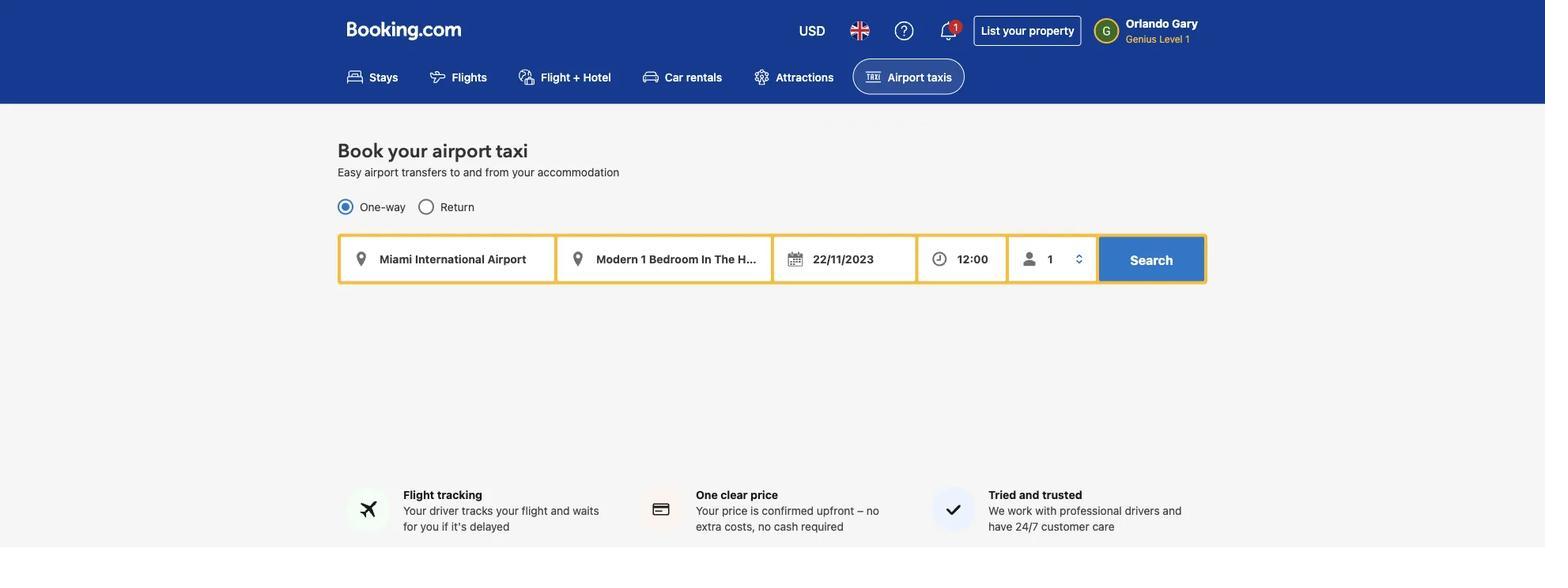 Task type: describe. For each thing, give the bounding box(es) containing it.
book
[[338, 138, 384, 164]]

required
[[801, 520, 844, 533]]

book your airport taxi easy airport transfers to and from your accommodation
[[338, 138, 620, 178]]

flight + hotel
[[541, 70, 611, 83]]

1 inside button
[[954, 21, 958, 32]]

taxi
[[496, 138, 528, 164]]

Enter pick-up location text field
[[341, 237, 554, 281]]

and inside flight tracking your driver tracks your flight and waits for you if it's delayed
[[551, 504, 570, 518]]

usd
[[799, 23, 826, 38]]

you
[[421, 520, 439, 533]]

flight
[[522, 504, 548, 518]]

flights link
[[417, 59, 500, 94]]

professional
[[1060, 504, 1122, 518]]

flight for flight tracking your driver tracks your flight and waits for you if it's delayed
[[403, 489, 434, 502]]

12:00
[[958, 252, 989, 265]]

tried
[[989, 489, 1017, 502]]

to
[[450, 165, 460, 178]]

your inside the one clear price your price is confirmed upfront – no extra costs, no cash required
[[696, 504, 719, 518]]

1 button
[[930, 12, 968, 50]]

airport taxis
[[888, 70, 952, 83]]

is
[[751, 504, 759, 518]]

tracking
[[437, 489, 483, 502]]

and inside book your airport taxi easy airport transfers to and from your accommodation
[[463, 165, 482, 178]]

clear
[[721, 489, 748, 502]]

airport taxis link
[[853, 59, 965, 94]]

+
[[573, 70, 580, 83]]

0 horizontal spatial airport
[[365, 165, 399, 178]]

your inside flight tracking your driver tracks your flight and waits for you if it's delayed
[[403, 504, 426, 518]]

transfers
[[402, 165, 447, 178]]

one clear price your price is confirmed upfront – no extra costs, no cash required
[[696, 489, 880, 533]]

upfront
[[817, 504, 855, 518]]

delayed
[[470, 520, 510, 533]]

hotel
[[583, 70, 611, 83]]

one-way
[[360, 200, 406, 213]]

return
[[441, 200, 475, 213]]

search
[[1131, 252, 1174, 267]]

care
[[1093, 520, 1115, 533]]

and up work
[[1019, 489, 1040, 502]]

0 vertical spatial no
[[867, 504, 880, 518]]

property
[[1029, 24, 1075, 37]]



Task type: locate. For each thing, give the bounding box(es) containing it.
22/11/2023
[[813, 252, 874, 265]]

one
[[696, 489, 718, 502]]

customer
[[1042, 520, 1090, 533]]

car rentals
[[665, 70, 722, 83]]

0 vertical spatial 1
[[954, 21, 958, 32]]

0 horizontal spatial flight
[[403, 489, 434, 502]]

flight
[[541, 70, 571, 83], [403, 489, 434, 502]]

flight tracking your driver tracks your flight and waits for you if it's delayed
[[403, 489, 599, 533]]

your
[[1003, 24, 1027, 37], [388, 138, 428, 164], [512, 165, 535, 178], [496, 504, 519, 518]]

cash
[[774, 520, 798, 533]]

1 vertical spatial flight
[[403, 489, 434, 502]]

have
[[989, 520, 1013, 533]]

from
[[485, 165, 509, 178]]

your inside flight tracking your driver tracks your flight and waits for you if it's delayed
[[496, 504, 519, 518]]

1 horizontal spatial 1
[[1186, 33, 1190, 44]]

1 vertical spatial airport
[[365, 165, 399, 178]]

flight left the "+"
[[541, 70, 571, 83]]

airport up to on the top left of the page
[[432, 138, 491, 164]]

price
[[751, 489, 778, 502], [722, 504, 748, 518]]

taxis
[[927, 70, 952, 83]]

flight up the driver on the bottom
[[403, 489, 434, 502]]

if
[[442, 520, 449, 533]]

your down the taxi
[[512, 165, 535, 178]]

list your property link
[[974, 16, 1082, 46]]

accommodation
[[538, 165, 620, 178]]

0 vertical spatial flight
[[541, 70, 571, 83]]

orlando gary genius level 1
[[1126, 17, 1198, 44]]

genius
[[1126, 33, 1157, 44]]

orlando
[[1126, 17, 1170, 30]]

waits
[[573, 504, 599, 518]]

1 left list
[[954, 21, 958, 32]]

1 vertical spatial 1
[[1186, 33, 1190, 44]]

1 horizontal spatial price
[[751, 489, 778, 502]]

trusted
[[1043, 489, 1083, 502]]

flight + hotel link
[[506, 59, 624, 94]]

attractions link
[[741, 59, 847, 94]]

costs,
[[725, 520, 756, 533]]

0 horizontal spatial 1
[[954, 21, 958, 32]]

we
[[989, 504, 1005, 518]]

easy
[[338, 165, 362, 178]]

level
[[1160, 33, 1183, 44]]

extra
[[696, 520, 722, 533]]

airport
[[432, 138, 491, 164], [365, 165, 399, 178]]

price down 'clear'
[[722, 504, 748, 518]]

with
[[1036, 504, 1057, 518]]

list your property
[[981, 24, 1075, 37]]

booking.com online hotel reservations image
[[347, 21, 461, 40]]

one-
[[360, 200, 386, 213]]

no
[[867, 504, 880, 518], [759, 520, 771, 533]]

2 your from the left
[[696, 504, 719, 518]]

your up the "transfers" on the top left of the page
[[388, 138, 428, 164]]

way
[[386, 200, 406, 213]]

1 down gary
[[1186, 33, 1190, 44]]

and right drivers at the right
[[1163, 504, 1182, 518]]

–
[[858, 504, 864, 518]]

confirmed
[[762, 504, 814, 518]]

drivers
[[1125, 504, 1160, 518]]

airport
[[888, 70, 925, 83]]

1 inside orlando gary genius level 1
[[1186, 33, 1190, 44]]

gary
[[1172, 17, 1198, 30]]

1
[[954, 21, 958, 32], [1186, 33, 1190, 44]]

and right to on the top left of the page
[[463, 165, 482, 178]]

no down is
[[759, 520, 771, 533]]

price up is
[[751, 489, 778, 502]]

Enter destination text field
[[558, 237, 771, 281]]

for
[[403, 520, 418, 533]]

stays
[[369, 70, 398, 83]]

car rentals link
[[630, 59, 735, 94]]

attractions
[[776, 70, 834, 83]]

flight inside flight tracking your driver tracks your flight and waits for you if it's delayed
[[403, 489, 434, 502]]

flights
[[452, 70, 487, 83]]

22/11/2023 button
[[774, 237, 916, 281]]

1 horizontal spatial no
[[867, 504, 880, 518]]

12:00 button
[[919, 237, 1006, 281]]

search button
[[1099, 237, 1205, 281]]

1 horizontal spatial flight
[[541, 70, 571, 83]]

it's
[[452, 520, 467, 533]]

usd button
[[790, 12, 835, 50]]

1 vertical spatial no
[[759, 520, 771, 533]]

your
[[403, 504, 426, 518], [696, 504, 719, 518]]

0 horizontal spatial no
[[759, 520, 771, 533]]

24/7
[[1016, 520, 1039, 533]]

and right flight
[[551, 504, 570, 518]]

1 horizontal spatial airport
[[432, 138, 491, 164]]

0 vertical spatial price
[[751, 489, 778, 502]]

no right –
[[867, 504, 880, 518]]

0 horizontal spatial your
[[403, 504, 426, 518]]

stays link
[[335, 59, 411, 94]]

car
[[665, 70, 684, 83]]

1 horizontal spatial your
[[696, 504, 719, 518]]

your up for
[[403, 504, 426, 518]]

flight for flight + hotel
[[541, 70, 571, 83]]

your right list
[[1003, 24, 1027, 37]]

rentals
[[686, 70, 722, 83]]

tried and trusted we work with professional drivers and have 24/7 customer care
[[989, 489, 1182, 533]]

and
[[463, 165, 482, 178], [1019, 489, 1040, 502], [551, 504, 570, 518], [1163, 504, 1182, 518]]

your down 'one'
[[696, 504, 719, 518]]

work
[[1008, 504, 1033, 518]]

list
[[981, 24, 1000, 37]]

0 vertical spatial airport
[[432, 138, 491, 164]]

driver
[[429, 504, 459, 518]]

0 horizontal spatial price
[[722, 504, 748, 518]]

your up delayed
[[496, 504, 519, 518]]

airport down book in the top left of the page
[[365, 165, 399, 178]]

1 your from the left
[[403, 504, 426, 518]]

1 vertical spatial price
[[722, 504, 748, 518]]

tracks
[[462, 504, 493, 518]]



Task type: vqa. For each thing, say whether or not it's contained in the screenshot.
the Car
yes



